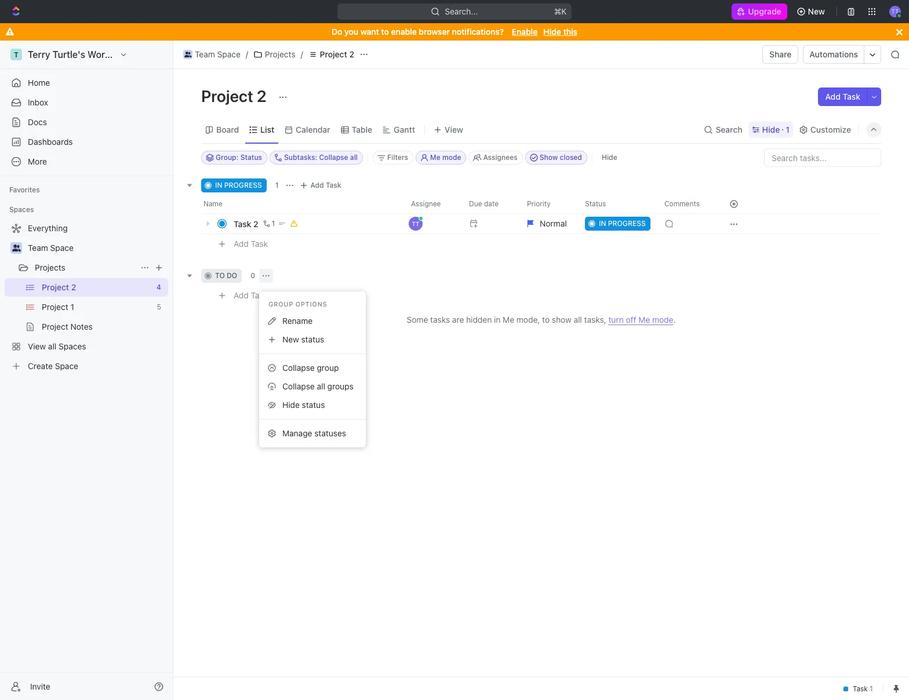 Task type: vqa. For each thing, say whether or not it's contained in the screenshot.
Invoices,
no



Task type: describe. For each thing, give the bounding box(es) containing it.
task 2
[[234, 219, 258, 229]]

tree inside sidebar navigation
[[5, 219, 168, 376]]

manage statuses
[[282, 429, 346, 438]]

group
[[269, 300, 293, 308]]

2 / from the left
[[301, 49, 303, 59]]

upgrade
[[748, 6, 782, 16]]

space inside tree
[[50, 243, 74, 253]]

0 vertical spatial team space
[[195, 49, 241, 59]]

manage
[[282, 429, 312, 438]]

gantt
[[394, 124, 415, 134]]

status for hide status
[[302, 400, 325, 410]]

1 vertical spatial 2
[[257, 86, 267, 106]]

1 vertical spatial project
[[201, 86, 253, 106]]

collapse group button
[[264, 359, 361, 378]]

collapse for collapse all groups
[[282, 382, 315, 391]]

sidebar navigation
[[0, 41, 173, 701]]

1 vertical spatial 1
[[275, 181, 279, 190]]

add task up customize
[[826, 92, 861, 102]]

turn off me mode link
[[609, 315, 674, 325]]

do
[[332, 27, 342, 37]]

board link
[[214, 122, 239, 138]]

add task down calendar link
[[311, 181, 341, 190]]

add task button down the 0
[[229, 289, 273, 303]]

collapse all groups
[[282, 382, 354, 391]]

want
[[361, 27, 379, 37]]

enable
[[391, 27, 417, 37]]

1 vertical spatial team space link
[[28, 239, 166, 258]]

0 horizontal spatial projects link
[[35, 259, 136, 277]]

1 horizontal spatial projects
[[265, 49, 296, 59]]

hide button
[[597, 151, 622, 165]]

user group image inside sidebar navigation
[[12, 245, 21, 252]]

dashboards
[[28, 137, 73, 147]]

mode
[[653, 315, 674, 325]]

add task button down task 2
[[229, 237, 273, 251]]

enable
[[512, 27, 538, 37]]

add for add task button below the 0
[[234, 290, 249, 300]]

new button
[[792, 2, 832, 21]]

off
[[626, 315, 637, 325]]

1 inside "button"
[[272, 219, 275, 228]]

new status
[[282, 335, 324, 345]]

task for add task button below task 2
[[251, 239, 268, 249]]

user group image inside "team space" link
[[184, 52, 192, 57]]

inbox
[[28, 97, 48, 107]]

new for new status
[[282, 335, 299, 345]]

invite
[[30, 682, 50, 692]]

search button
[[701, 122, 746, 138]]

manage statuses button
[[264, 425, 361, 443]]

board
[[216, 124, 239, 134]]

hide status
[[282, 400, 325, 410]]

0 vertical spatial 1
[[786, 124, 790, 134]]

1 horizontal spatial project
[[320, 49, 347, 59]]

browser
[[419, 27, 450, 37]]

inbox link
[[5, 93, 168, 112]]

dashboards link
[[5, 133, 168, 151]]

0 vertical spatial team
[[195, 49, 215, 59]]

0 vertical spatial projects link
[[250, 48, 299, 61]]

me
[[639, 315, 650, 325]]

gantt link
[[392, 122, 415, 138]]

assignees
[[483, 153, 518, 162]]

customize button
[[796, 122, 855, 138]]

in
[[215, 181, 222, 190]]

add for add task button on top of customize
[[826, 92, 841, 102]]

rename
[[282, 316, 313, 326]]

progress
[[224, 181, 262, 190]]

0 vertical spatial project 2
[[320, 49, 354, 59]]

customize
[[811, 124, 851, 134]]

notifications?
[[452, 27, 504, 37]]

project 2 link
[[305, 48, 357, 61]]

share button
[[763, 45, 799, 64]]

turn off me mode
[[609, 315, 674, 325]]

assignees button
[[469, 151, 523, 165]]

statuses
[[315, 429, 346, 438]]

list link
[[258, 122, 274, 138]]



Task type: locate. For each thing, give the bounding box(es) containing it.
team inside tree
[[28, 243, 48, 253]]

add task button up customize
[[819, 88, 868, 106]]

Search tasks... text field
[[765, 149, 881, 166]]

1 horizontal spatial team
[[195, 49, 215, 59]]

1 vertical spatial status
[[302, 400, 325, 410]]

1 horizontal spatial team space
[[195, 49, 241, 59]]

new for new
[[808, 6, 825, 16]]

0 horizontal spatial team
[[28, 243, 48, 253]]

0 vertical spatial user group image
[[184, 52, 192, 57]]

to
[[381, 27, 389, 37], [215, 271, 225, 280]]

0 horizontal spatial team space
[[28, 243, 74, 253]]

project up board
[[201, 86, 253, 106]]

add for add task button below task 2
[[234, 239, 249, 249]]

0 horizontal spatial project
[[201, 86, 253, 106]]

0 vertical spatial team space link
[[180, 48, 244, 61]]

hide for hide
[[602, 153, 618, 162]]

1 vertical spatial to
[[215, 271, 225, 280]]

0 vertical spatial to
[[381, 27, 389, 37]]

task for add task button on top of customize
[[843, 92, 861, 102]]

1 vertical spatial user group image
[[12, 245, 21, 252]]

0 vertical spatial 2
[[349, 49, 354, 59]]

table
[[352, 124, 372, 134]]

0 horizontal spatial team space link
[[28, 239, 166, 258]]

0 vertical spatial projects
[[265, 49, 296, 59]]

1 vertical spatial projects link
[[35, 259, 136, 277]]

1 vertical spatial space
[[50, 243, 74, 253]]

collapse up collapse all groups 'button'
[[282, 363, 315, 373]]

add down calendar link
[[311, 181, 324, 190]]

0 horizontal spatial project 2
[[201, 86, 270, 106]]

0 vertical spatial status
[[301, 335, 324, 345]]

2
[[349, 49, 354, 59], [257, 86, 267, 106], [253, 219, 258, 229]]

options
[[296, 300, 327, 308]]

add task button
[[819, 88, 868, 106], [297, 179, 346, 193], [229, 237, 273, 251], [229, 289, 273, 303]]

add down task 2
[[234, 239, 249, 249]]

search
[[716, 124, 743, 134]]

hide status button
[[264, 396, 361, 415]]

2 left 1 "button"
[[253, 219, 258, 229]]

groups
[[328, 382, 354, 391]]

do
[[227, 271, 237, 280]]

1 horizontal spatial projects link
[[250, 48, 299, 61]]

do you want to enable browser notifications? enable hide this
[[332, 27, 578, 37]]

collapse inside 'button'
[[282, 382, 315, 391]]

add down do at the left of the page
[[234, 290, 249, 300]]

project
[[320, 49, 347, 59], [201, 86, 253, 106]]

turn
[[609, 315, 624, 325]]

automations
[[810, 49, 858, 59]]

projects inside sidebar navigation
[[35, 263, 65, 273]]

1 button
[[261, 218, 277, 230]]

⌘k
[[554, 6, 567, 16]]

team space inside sidebar navigation
[[28, 243, 74, 253]]

hide for hide 1
[[763, 124, 780, 134]]

new status button
[[264, 331, 361, 349]]

new
[[808, 6, 825, 16], [282, 335, 299, 345]]

1 vertical spatial collapse
[[282, 382, 315, 391]]

2 up list
[[257, 86, 267, 106]]

add up customize
[[826, 92, 841, 102]]

hide 1
[[763, 124, 790, 134]]

add task
[[826, 92, 861, 102], [311, 181, 341, 190], [234, 239, 268, 249], [234, 290, 268, 300]]

share
[[770, 49, 792, 59]]

1 left customize "button"
[[786, 124, 790, 134]]

status
[[301, 335, 324, 345], [302, 400, 325, 410]]

1 right progress
[[275, 181, 279, 190]]

automations button
[[804, 46, 864, 63]]

collapse inside button
[[282, 363, 315, 373]]

0 horizontal spatial to
[[215, 271, 225, 280]]

0 vertical spatial new
[[808, 6, 825, 16]]

space
[[217, 49, 241, 59], [50, 243, 74, 253]]

calendar link
[[294, 122, 330, 138]]

search...
[[445, 6, 478, 16]]

all
[[317, 382, 325, 391]]

new up automations
[[808, 6, 825, 16]]

tree
[[5, 219, 168, 376]]

1 horizontal spatial project 2
[[320, 49, 354, 59]]

add
[[826, 92, 841, 102], [311, 181, 324, 190], [234, 239, 249, 249], [234, 290, 249, 300]]

1 right task 2
[[272, 219, 275, 228]]

0 horizontal spatial /
[[246, 49, 248, 59]]

0 horizontal spatial user group image
[[12, 245, 21, 252]]

hide for hide status
[[282, 400, 300, 410]]

1 horizontal spatial space
[[217, 49, 241, 59]]

1 collapse from the top
[[282, 363, 315, 373]]

in progress
[[215, 181, 262, 190]]

1 horizontal spatial to
[[381, 27, 389, 37]]

collapse up hide status
[[282, 382, 315, 391]]

1 / from the left
[[246, 49, 248, 59]]

1 vertical spatial team
[[28, 243, 48, 253]]

favorites
[[9, 186, 40, 194]]

collapse all groups button
[[264, 378, 361, 396]]

1 horizontal spatial team space link
[[180, 48, 244, 61]]

project down do at the left of the page
[[320, 49, 347, 59]]

1 vertical spatial project 2
[[201, 86, 270, 106]]

tree containing team space
[[5, 219, 168, 376]]

calendar
[[296, 124, 330, 134]]

project 2
[[320, 49, 354, 59], [201, 86, 270, 106]]

1
[[786, 124, 790, 134], [275, 181, 279, 190], [272, 219, 275, 228]]

spaces
[[9, 205, 34, 214]]

home link
[[5, 74, 168, 92]]

1 horizontal spatial /
[[301, 49, 303, 59]]

task
[[843, 92, 861, 102], [326, 181, 341, 190], [234, 219, 251, 229], [251, 239, 268, 249], [251, 290, 268, 300]]

team space link
[[180, 48, 244, 61], [28, 239, 166, 258]]

task for add task button below the 0
[[251, 290, 268, 300]]

favorites button
[[5, 183, 45, 197]]

status down collapse all groups 'button'
[[302, 400, 325, 410]]

to do
[[215, 271, 237, 280]]

hide
[[544, 27, 561, 37], [763, 124, 780, 134], [602, 153, 618, 162], [282, 400, 300, 410]]

collapse for collapse group
[[282, 363, 315, 373]]

team space
[[195, 49, 241, 59], [28, 243, 74, 253]]

0 horizontal spatial space
[[50, 243, 74, 253]]

1 horizontal spatial new
[[808, 6, 825, 16]]

docs link
[[5, 113, 168, 132]]

to right want
[[381, 27, 389, 37]]

docs
[[28, 117, 47, 127]]

/
[[246, 49, 248, 59], [301, 49, 303, 59]]

0 horizontal spatial projects
[[35, 263, 65, 273]]

you
[[345, 27, 358, 37]]

collapse group
[[282, 363, 339, 373]]

projects link
[[250, 48, 299, 61], [35, 259, 136, 277]]

table link
[[350, 122, 372, 138]]

1 horizontal spatial user group image
[[184, 52, 192, 57]]

team
[[195, 49, 215, 59], [28, 243, 48, 253]]

this
[[564, 27, 578, 37]]

rename button
[[264, 312, 361, 331]]

new down rename
[[282, 335, 299, 345]]

project 2 down do at the left of the page
[[320, 49, 354, 59]]

home
[[28, 78, 50, 88]]

group
[[317, 363, 339, 373]]

user group image
[[184, 52, 192, 57], [12, 245, 21, 252]]

1 vertical spatial team space
[[28, 243, 74, 253]]

1 vertical spatial new
[[282, 335, 299, 345]]

1 vertical spatial projects
[[35, 263, 65, 273]]

list
[[261, 124, 274, 134]]

2 down you
[[349, 49, 354, 59]]

status for new status
[[301, 335, 324, 345]]

0 vertical spatial project
[[320, 49, 347, 59]]

2 collapse from the top
[[282, 382, 315, 391]]

group options
[[269, 300, 327, 308]]

add task down the 0
[[234, 290, 268, 300]]

status down rename button
[[301, 335, 324, 345]]

2 vertical spatial 2
[[253, 219, 258, 229]]

add task down task 2
[[234, 239, 268, 249]]

0 vertical spatial collapse
[[282, 363, 315, 373]]

upgrade link
[[732, 3, 787, 20]]

0
[[251, 271, 255, 280]]

to left do at the left of the page
[[215, 271, 225, 280]]

add task button down calendar link
[[297, 179, 346, 193]]

project 2 up board
[[201, 86, 270, 106]]

0 horizontal spatial new
[[282, 335, 299, 345]]

0 vertical spatial space
[[217, 49, 241, 59]]

2 vertical spatial 1
[[272, 219, 275, 228]]



